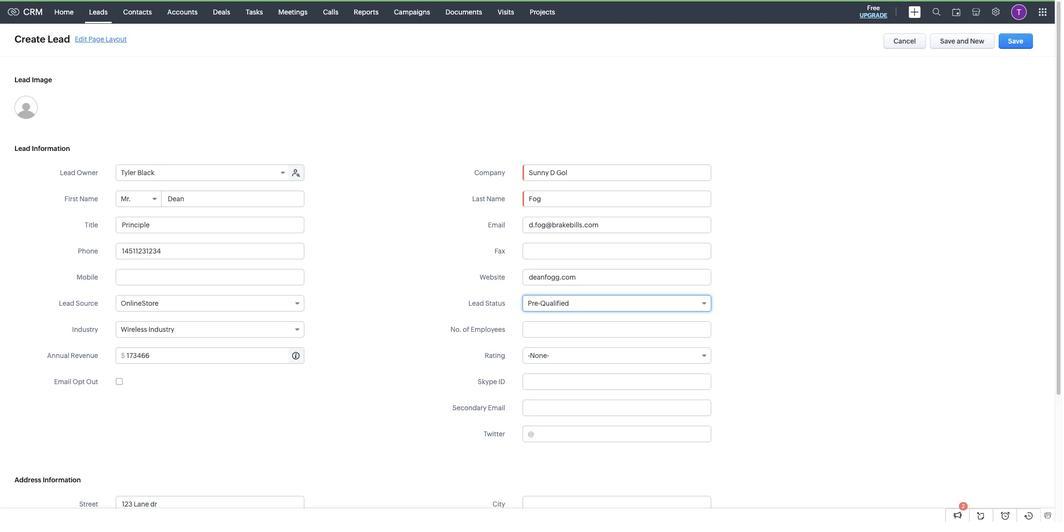 Task type: locate. For each thing, give the bounding box(es) containing it.
1 horizontal spatial name
[[487, 195, 506, 203]]

campaigns link
[[387, 0, 438, 23]]

lead status
[[469, 300, 506, 307]]

and
[[957, 37, 970, 45]]

lead for lead image
[[15, 76, 30, 84]]

information up lead owner
[[32, 145, 70, 153]]

save inside save and new 'button'
[[941, 37, 956, 45]]

email up twitter
[[488, 404, 506, 412]]

save for save
[[1009, 37, 1024, 45]]

lead left owner
[[60, 169, 75, 177]]

1 vertical spatial email
[[54, 378, 71, 386]]

address
[[15, 476, 41, 484]]

lead owner
[[60, 169, 98, 177]]

pre-
[[528, 300, 541, 307]]

lead for lead owner
[[60, 169, 75, 177]]

search image
[[933, 8, 941, 16]]

none-
[[530, 352, 549, 360]]

first
[[65, 195, 78, 203]]

no.
[[451, 326, 462, 334]]

campaigns
[[394, 8, 430, 16]]

email left opt at the left bottom of page
[[54, 378, 71, 386]]

industry right 'wireless'
[[149, 326, 175, 334]]

$
[[121, 352, 125, 360]]

information
[[32, 145, 70, 153], [43, 476, 81, 484]]

phone
[[78, 247, 98, 255]]

secondary email
[[453, 404, 506, 412]]

lead left status
[[469, 300, 484, 307]]

annual
[[47, 352, 69, 360]]

name right first
[[80, 195, 98, 203]]

email
[[488, 221, 506, 229], [54, 378, 71, 386], [488, 404, 506, 412]]

2 vertical spatial email
[[488, 404, 506, 412]]

save left and
[[941, 37, 956, 45]]

onlinestore
[[121, 300, 159, 307]]

Tyler Black field
[[116, 165, 289, 181]]

tasks
[[246, 8, 263, 16]]

2 industry from the left
[[149, 326, 175, 334]]

lead image
[[15, 76, 52, 84]]

industry up revenue
[[72, 326, 98, 334]]

tasks link
[[238, 0, 271, 23]]

image image
[[15, 96, 38, 119]]

lead
[[48, 33, 70, 45], [15, 76, 30, 84], [15, 145, 30, 153], [60, 169, 75, 177], [59, 300, 74, 307], [469, 300, 484, 307]]

2 name from the left
[[487, 195, 506, 203]]

address information
[[15, 476, 81, 484]]

image
[[32, 76, 52, 84]]

0 horizontal spatial industry
[[72, 326, 98, 334]]

2 save from the left
[[1009, 37, 1024, 45]]

fax
[[495, 247, 506, 255]]

wireless
[[121, 326, 147, 334]]

page
[[88, 35, 104, 43]]

lead left source
[[59, 300, 74, 307]]

revenue
[[71, 352, 98, 360]]

1 horizontal spatial save
[[1009, 37, 1024, 45]]

contacts link
[[116, 0, 160, 23]]

qualified
[[541, 300, 569, 307]]

0 vertical spatial email
[[488, 221, 506, 229]]

edit page layout link
[[75, 35, 127, 43]]

leads
[[89, 8, 108, 16]]

name for first name
[[80, 195, 98, 203]]

industry inside field
[[149, 326, 175, 334]]

skype
[[478, 378, 497, 386]]

0 vertical spatial information
[[32, 145, 70, 153]]

name right last
[[487, 195, 506, 203]]

home link
[[47, 0, 81, 23]]

leads link
[[81, 0, 116, 23]]

1 save from the left
[[941, 37, 956, 45]]

save down profile element
[[1009, 37, 1024, 45]]

@
[[528, 430, 535, 438]]

1 name from the left
[[80, 195, 98, 203]]

save inside save button
[[1009, 37, 1024, 45]]

None field
[[523, 165, 711, 181]]

email up the fax
[[488, 221, 506, 229]]

name
[[80, 195, 98, 203], [487, 195, 506, 203]]

0 horizontal spatial name
[[80, 195, 98, 203]]

mobile
[[77, 274, 98, 281]]

lead left edit
[[48, 33, 70, 45]]

email for email
[[488, 221, 506, 229]]

free
[[868, 4, 881, 12]]

None text field
[[523, 191, 712, 207], [162, 191, 304, 207], [116, 217, 304, 233], [523, 269, 712, 286], [523, 322, 712, 338], [523, 191, 712, 207], [162, 191, 304, 207], [116, 217, 304, 233], [523, 269, 712, 286], [523, 322, 712, 338]]

free upgrade
[[860, 4, 888, 19]]

Pre-Qualified field
[[523, 295, 712, 312]]

projects
[[530, 8, 556, 16]]

create menu element
[[904, 0, 927, 23]]

0 horizontal spatial save
[[941, 37, 956, 45]]

pre-qualified
[[528, 300, 569, 307]]

information for lead information
[[32, 145, 70, 153]]

information right address
[[43, 476, 81, 484]]

calls link
[[316, 0, 346, 23]]

industry
[[72, 326, 98, 334], [149, 326, 175, 334]]

lead left the image
[[15, 76, 30, 84]]

information for address information
[[43, 476, 81, 484]]

profile image
[[1012, 4, 1028, 20]]

create menu image
[[909, 6, 921, 18]]

None text field
[[523, 165, 711, 181], [523, 217, 712, 233], [116, 243, 304, 260], [523, 243, 712, 260], [116, 269, 304, 286], [127, 348, 304, 364], [523, 374, 712, 390], [523, 400, 712, 416], [536, 427, 711, 442], [116, 496, 304, 513], [523, 496, 712, 513], [523, 165, 711, 181], [523, 217, 712, 233], [116, 243, 304, 260], [523, 243, 712, 260], [116, 269, 304, 286], [127, 348, 304, 364], [523, 374, 712, 390], [523, 400, 712, 416], [536, 427, 711, 442], [116, 496, 304, 513], [523, 496, 712, 513]]

reports
[[354, 8, 379, 16]]

1 horizontal spatial industry
[[149, 326, 175, 334]]

save
[[941, 37, 956, 45], [1009, 37, 1024, 45]]

lead down image
[[15, 145, 30, 153]]

last name
[[473, 195, 506, 203]]

accounts link
[[160, 0, 205, 23]]

black
[[137, 169, 155, 177]]

crm
[[23, 7, 43, 17]]

1 vertical spatial information
[[43, 476, 81, 484]]

upgrade
[[860, 12, 888, 19]]

documents link
[[438, 0, 490, 23]]

street
[[79, 501, 98, 508]]



Task type: vqa. For each thing, say whether or not it's contained in the screenshot.
Edit Page Layout link
yes



Task type: describe. For each thing, give the bounding box(es) containing it.
save for save and new
[[941, 37, 956, 45]]

1 industry from the left
[[72, 326, 98, 334]]

employees
[[471, 326, 506, 334]]

out
[[86, 378, 98, 386]]

company
[[475, 169, 506, 177]]

save and new
[[941, 37, 985, 45]]

accounts
[[167, 8, 198, 16]]

meetings
[[279, 8, 308, 16]]

lead source
[[59, 300, 98, 307]]

mr.
[[121, 195, 131, 203]]

city
[[493, 501, 506, 508]]

rating
[[485, 352, 506, 360]]

opt
[[73, 378, 85, 386]]

Wireless Industry field
[[116, 322, 304, 338]]

-none-
[[528, 352, 549, 360]]

contacts
[[123, 8, 152, 16]]

tyler
[[121, 169, 136, 177]]

save button
[[999, 33, 1034, 49]]

name for last name
[[487, 195, 506, 203]]

wireless industry
[[121, 326, 175, 334]]

Mr. field
[[116, 191, 162, 207]]

calls
[[323, 8, 339, 16]]

website
[[480, 274, 506, 281]]

visits link
[[490, 0, 522, 23]]

projects link
[[522, 0, 563, 23]]

id
[[499, 378, 506, 386]]

owner
[[77, 169, 98, 177]]

crm link
[[8, 7, 43, 17]]

profile element
[[1006, 0, 1033, 23]]

last
[[473, 195, 486, 203]]

reports link
[[346, 0, 387, 23]]

-None- field
[[523, 348, 712, 364]]

lead for lead information
[[15, 145, 30, 153]]

first name
[[65, 195, 98, 203]]

documents
[[446, 8, 483, 16]]

title
[[85, 221, 98, 229]]

lead for lead status
[[469, 300, 484, 307]]

OnlineStore field
[[116, 295, 304, 312]]

calendar image
[[953, 8, 961, 16]]

visits
[[498, 8, 515, 16]]

edit
[[75, 35, 87, 43]]

-
[[528, 352, 530, 360]]

annual revenue
[[47, 352, 98, 360]]

lead information
[[15, 145, 70, 153]]

cancel
[[894, 37, 917, 45]]

2
[[963, 504, 966, 509]]

status
[[486, 300, 506, 307]]

new
[[971, 37, 985, 45]]

source
[[76, 300, 98, 307]]

save and new button
[[931, 33, 995, 49]]

meetings link
[[271, 0, 316, 23]]

layout
[[106, 35, 127, 43]]

deals
[[213, 8, 230, 16]]

search element
[[927, 0, 947, 24]]

email for email opt out
[[54, 378, 71, 386]]

cancel button
[[884, 33, 927, 49]]

of
[[463, 326, 470, 334]]

no. of employees
[[451, 326, 506, 334]]

home
[[55, 8, 74, 16]]

twitter
[[484, 430, 506, 438]]

secondary
[[453, 404, 487, 412]]

email opt out
[[54, 378, 98, 386]]

create lead edit page layout
[[15, 33, 127, 45]]

skype id
[[478, 378, 506, 386]]

create
[[15, 33, 45, 45]]

tyler black
[[121, 169, 155, 177]]

deals link
[[205, 0, 238, 23]]

lead for lead source
[[59, 300, 74, 307]]



